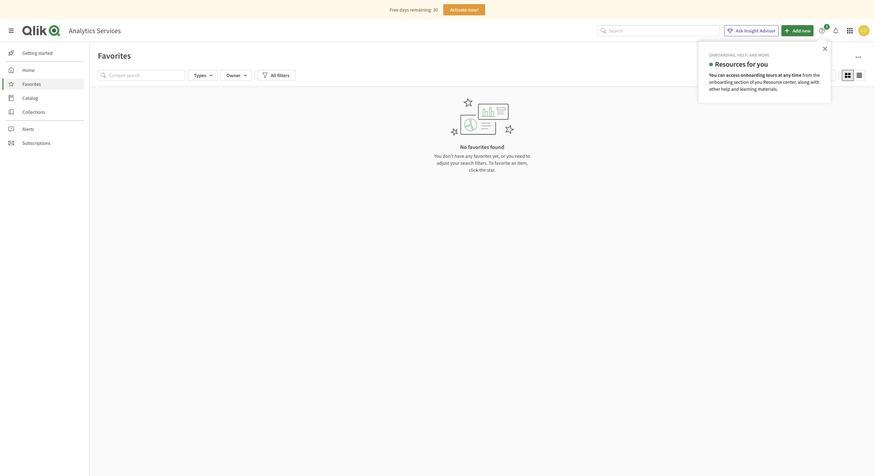 Task type: describe. For each thing, give the bounding box(es) containing it.
adjust
[[437, 160, 450, 166]]

free days remaining: 30
[[390, 7, 438, 13]]

to
[[489, 160, 494, 166]]

don't
[[443, 153, 454, 159]]

owner
[[227, 72, 241, 79]]

you inside no favorites found you don't have any favorites yet, or you need to adjust your search filters. to favorite an item, click the star.
[[507, 153, 514, 159]]

the inside no favorites found you don't have any favorites yet, or you need to adjust your search filters. to favorite an item, click the star.
[[480, 167, 486, 173]]

Content search text field
[[109, 70, 185, 81]]

remaining:
[[410, 7, 432, 13]]

help,
[[738, 52, 749, 58]]

advisor
[[760, 28, 776, 34]]

services
[[97, 26, 121, 35]]

section
[[734, 79, 749, 85]]

× button
[[823, 43, 828, 53]]

activate
[[450, 7, 467, 13]]

filters.
[[475, 160, 488, 166]]

you inside × dialog
[[710, 72, 717, 78]]

you inside from the onboarding section of you resource center, along with other help and learning materials.
[[755, 79, 763, 85]]

insight
[[745, 28, 759, 34]]

can
[[718, 72, 726, 78]]

0 vertical spatial favorites
[[98, 50, 131, 61]]

no
[[460, 144, 467, 151]]

× dialog
[[699, 42, 832, 104]]

christina overa image
[[859, 25, 870, 36]]

more
[[759, 52, 770, 58]]

recently used
[[797, 72, 825, 79]]

subscriptions link
[[6, 138, 84, 149]]

getting
[[22, 50, 37, 56]]

collections link
[[6, 107, 84, 118]]

3 button
[[817, 24, 832, 36]]

days
[[400, 7, 409, 13]]

your
[[451, 160, 460, 166]]

started
[[38, 50, 53, 56]]

30
[[433, 7, 438, 13]]

and inside from the onboarding section of you resource center, along with other help and learning materials.
[[732, 86, 740, 92]]

favorites inside navigation pane element
[[22, 81, 41, 87]]

tours
[[767, 72, 778, 78]]

at
[[779, 72, 783, 78]]

all
[[271, 72, 276, 79]]

3
[[826, 24, 829, 29]]

found
[[491, 144, 505, 151]]

favorite
[[495, 160, 511, 166]]

switch view group
[[843, 70, 866, 81]]

click
[[469, 167, 479, 173]]

getting started
[[22, 50, 53, 56]]

activate now! link
[[444, 4, 486, 15]]

home link
[[6, 65, 84, 76]]

help
[[722, 86, 731, 92]]

no favorites found you don't have any favorites yet, or you need to adjust your search filters. to favorite an item, click the star.
[[435, 144, 531, 173]]

add new button
[[782, 25, 814, 36]]

filters
[[277, 72, 290, 79]]

an
[[512, 160, 517, 166]]

1 vertical spatial favorites
[[474, 153, 492, 159]]

catalog
[[22, 95, 38, 101]]

you inside no favorites found you don't have any favorites yet, or you need to adjust your search filters. to favorite an item, click the star.
[[435, 153, 442, 159]]

onboarding inside from the onboarding section of you resource center, along with other help and learning materials.
[[710, 79, 733, 85]]

searchbar element
[[598, 25, 721, 36]]

filters region
[[98, 69, 867, 83]]

free
[[390, 7, 399, 13]]

search
[[461, 160, 474, 166]]

item,
[[518, 160, 528, 166]]

ask
[[736, 28, 744, 34]]

onboarding,
[[710, 52, 737, 58]]

collections
[[22, 109, 45, 115]]

need
[[515, 153, 525, 159]]

navigation pane element
[[0, 45, 89, 152]]

center,
[[784, 79, 798, 85]]

0 vertical spatial onboarding
[[741, 72, 766, 78]]

or
[[501, 153, 506, 159]]



Task type: locate. For each thing, give the bounding box(es) containing it.
any for found
[[466, 153, 473, 159]]

materials.
[[758, 86, 779, 92]]

along
[[798, 79, 810, 85]]

recently
[[797, 72, 814, 79]]

and up for
[[750, 52, 758, 58]]

add new
[[793, 28, 811, 34]]

more actions image
[[856, 55, 862, 60]]

1 vertical spatial favorites
[[22, 81, 41, 87]]

analytics services
[[69, 26, 121, 35]]

0 horizontal spatial any
[[466, 153, 473, 159]]

0 vertical spatial favorites
[[468, 144, 489, 151]]

time
[[792, 72, 802, 78]]

alerts
[[22, 126, 34, 132]]

onboarding down can
[[710, 79, 733, 85]]

home
[[22, 67, 35, 73]]

you right or
[[507, 153, 514, 159]]

onboarding, help, and more
[[710, 52, 770, 58]]

1 vertical spatial the
[[480, 167, 486, 173]]

0 horizontal spatial and
[[732, 86, 740, 92]]

to
[[526, 153, 531, 159]]

subscriptions
[[22, 140, 50, 146]]

the inside from the onboarding section of you resource center, along with other help and learning materials.
[[814, 72, 821, 78]]

0 horizontal spatial you
[[435, 153, 442, 159]]

yet,
[[493, 153, 500, 159]]

0 vertical spatial you
[[710, 72, 717, 78]]

catalog link
[[6, 93, 84, 104]]

the
[[814, 72, 821, 78], [480, 167, 486, 173]]

with
[[811, 79, 820, 85]]

Search text field
[[609, 25, 721, 36]]

the down filters.
[[480, 167, 486, 173]]

1 vertical spatial onboarding
[[710, 79, 733, 85]]

favorites down services
[[98, 50, 131, 61]]

add
[[793, 28, 802, 34]]

0 vertical spatial and
[[750, 52, 758, 58]]

you down more
[[758, 60, 769, 68]]

alerts link
[[6, 124, 84, 135]]

favorites
[[98, 50, 131, 61], [22, 81, 41, 87]]

any up search
[[466, 153, 473, 159]]

from
[[803, 72, 813, 78]]

you can access onboarding tours at any time
[[710, 72, 802, 78]]

any
[[784, 72, 792, 78], [466, 153, 473, 159]]

other
[[710, 86, 721, 92]]

resources
[[716, 60, 746, 68]]

owner button
[[221, 70, 252, 81]]

you
[[758, 60, 769, 68], [755, 79, 763, 85], [507, 153, 514, 159]]

from the onboarding section of you resource center, along with other help and learning materials.
[[710, 72, 822, 92]]

analytics services element
[[69, 26, 121, 35]]

1 horizontal spatial and
[[750, 52, 758, 58]]

1 horizontal spatial onboarding
[[741, 72, 766, 78]]

×
[[823, 43, 828, 53]]

onboarding
[[741, 72, 766, 78], [710, 79, 733, 85]]

0 horizontal spatial favorites
[[22, 81, 41, 87]]

for
[[748, 60, 756, 68]]

the up with
[[814, 72, 821, 78]]

you
[[710, 72, 717, 78], [435, 153, 442, 159]]

onboarding up of
[[741, 72, 766, 78]]

favorites up catalog at the top left of page
[[22, 81, 41, 87]]

you right of
[[755, 79, 763, 85]]

and
[[750, 52, 758, 58], [732, 86, 740, 92]]

used
[[815, 72, 825, 79]]

resources for you
[[716, 60, 769, 68]]

of
[[750, 79, 754, 85]]

0 vertical spatial the
[[814, 72, 821, 78]]

1 horizontal spatial any
[[784, 72, 792, 78]]

2 vertical spatial you
[[507, 153, 514, 159]]

ask insight advisor
[[736, 28, 776, 34]]

resource
[[764, 79, 783, 85]]

0 vertical spatial you
[[758, 60, 769, 68]]

0 horizontal spatial onboarding
[[710, 79, 733, 85]]

1 vertical spatial you
[[755, 79, 763, 85]]

favorites up filters.
[[474, 153, 492, 159]]

ask insight advisor button
[[725, 25, 779, 36]]

1 vertical spatial any
[[466, 153, 473, 159]]

and down section
[[732, 86, 740, 92]]

analytics
[[69, 26, 95, 35]]

1 vertical spatial and
[[732, 86, 740, 92]]

all filters button
[[258, 70, 296, 81]]

0 vertical spatial any
[[784, 72, 792, 78]]

new
[[803, 28, 811, 34]]

have
[[455, 153, 465, 159]]

star.
[[487, 167, 496, 173]]

favorites right no
[[468, 144, 489, 151]]

any inside × dialog
[[784, 72, 792, 78]]

getting started link
[[6, 48, 84, 59]]

types
[[194, 72, 206, 79]]

types button
[[188, 70, 218, 81]]

Recently used field
[[792, 70, 837, 81]]

learning
[[741, 86, 757, 92]]

1 horizontal spatial favorites
[[98, 50, 131, 61]]

1 horizontal spatial you
[[710, 72, 717, 78]]

1 horizontal spatial the
[[814, 72, 821, 78]]

1 vertical spatial you
[[435, 153, 442, 159]]

you left can
[[710, 72, 717, 78]]

any inside no favorites found you don't have any favorites yet, or you need to adjust your search filters. to favorite an item, click the star.
[[466, 153, 473, 159]]

now!
[[468, 7, 479, 13]]

activate now!
[[450, 7, 479, 13]]

0 horizontal spatial the
[[480, 167, 486, 173]]

any right at
[[784, 72, 792, 78]]

any for access
[[784, 72, 792, 78]]

close sidebar menu image
[[8, 28, 14, 34]]

all filters
[[271, 72, 290, 79]]

favorites link
[[6, 79, 84, 90]]

you up adjust
[[435, 153, 442, 159]]

access
[[727, 72, 740, 78]]



Task type: vqa. For each thing, say whether or not it's contained in the screenshot.
'is' corresponding to updated
no



